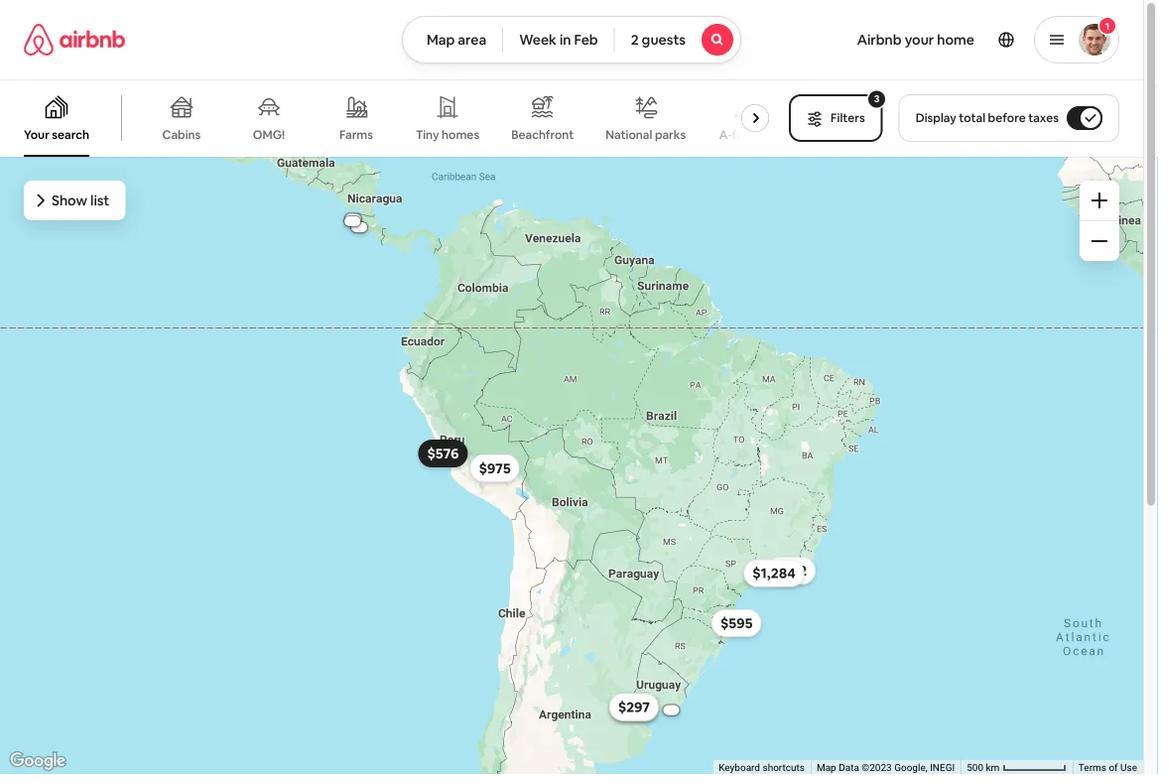 Task type: vqa. For each thing, say whether or not it's contained in the screenshot.
ocean inside Muir Beach, California Beach and ocean views
no



Task type: describe. For each thing, give the bounding box(es) containing it.
none search field containing map area
[[402, 16, 742, 64]]

home
[[937, 31, 975, 49]]

parks
[[655, 127, 686, 142]]

$592 button
[[766, 557, 816, 585]]

zoom out image
[[1092, 233, 1108, 249]]

map data ©2023 google, inegi
[[817, 762, 955, 774]]

shortcuts
[[763, 762, 805, 774]]

500
[[967, 762, 984, 774]]

terms
[[1079, 762, 1107, 774]]

$4,565 button
[[652, 706, 691, 715]]

tiny homes
[[416, 127, 480, 142]]

area
[[458, 31, 487, 49]]

filters button
[[789, 94, 883, 142]]

your
[[24, 127, 49, 142]]

$595 button
[[712, 609, 762, 637]]

map area
[[427, 31, 487, 49]]

$257
[[618, 698, 650, 716]]

homes
[[442, 127, 480, 142]]

profile element
[[766, 0, 1120, 79]]

$1,284 button
[[744, 560, 805, 587]]

500 km
[[967, 762, 1003, 774]]

national
[[606, 127, 653, 142]]

display total before taxes button
[[899, 94, 1120, 142]]

your
[[905, 31, 935, 49]]

show
[[52, 192, 87, 209]]

a-
[[720, 127, 733, 142]]

terms of use link
[[1079, 762, 1138, 774]]

2
[[631, 31, 639, 49]]

use
[[1121, 762, 1138, 774]]

airbnb your home link
[[846, 19, 987, 61]]

farms
[[339, 127, 373, 142]]

$975 button
[[470, 454, 520, 482]]

data
[[839, 762, 860, 774]]

show list button
[[24, 181, 125, 220]]

$595
[[721, 614, 753, 632]]

in
[[560, 31, 571, 49]]

$975
[[479, 459, 511, 477]]

500 km button
[[961, 761, 1073, 774]]

total
[[959, 110, 986, 126]]

$297 button
[[609, 694, 659, 721]]

cabins
[[162, 127, 201, 142]]

display
[[916, 110, 957, 126]]

$576
[[427, 445, 459, 463]]

terms of use
[[1079, 762, 1138, 774]]

km
[[986, 762, 1000, 774]]

$1,284
[[753, 565, 796, 582]]

national parks
[[606, 127, 686, 142]]

your search
[[24, 127, 89, 142]]

airbnb your home
[[857, 31, 975, 49]]

map for map data ©2023 google, inegi
[[817, 762, 837, 774]]

airbnb
[[857, 31, 902, 49]]

display total before taxes
[[916, 110, 1059, 126]]

1 button
[[1035, 16, 1120, 64]]

$257 button
[[609, 694, 659, 721]]

show list
[[52, 192, 110, 209]]

of
[[1109, 762, 1119, 774]]

inegi
[[930, 762, 955, 774]]

$297
[[618, 699, 650, 716]]

list
[[90, 192, 110, 209]]

$576 button
[[418, 440, 468, 468]]

group containing national parks
[[0, 79, 777, 157]]



Task type: locate. For each thing, give the bounding box(es) containing it.
2 guests button
[[614, 16, 742, 64]]

zoom in image
[[1092, 193, 1108, 208]]

2 guests
[[631, 31, 686, 49]]

map
[[427, 31, 455, 49], [817, 762, 837, 774]]

1
[[1106, 19, 1110, 32]]

1 horizontal spatial map
[[817, 762, 837, 774]]

1 vertical spatial map
[[817, 762, 837, 774]]

map inside button
[[427, 31, 455, 49]]

omg!
[[253, 127, 285, 142]]

3
[[875, 92, 880, 105]]

tiny
[[416, 127, 439, 142]]

feb
[[574, 31, 598, 49]]

google map
showing 57 stays. including 1 saved stay. region
[[0, 157, 1144, 774]]

©2023
[[862, 762, 892, 774]]

google image
[[5, 749, 70, 774]]

keyboard
[[719, 762, 761, 774]]

frames
[[733, 127, 772, 142]]

keyboard shortcuts button
[[719, 761, 805, 774]]

$4,565
[[663, 707, 680, 714]]

keyboard shortcuts
[[719, 762, 805, 774]]

$592
[[775, 562, 807, 580]]

guests
[[642, 31, 686, 49]]

map left area
[[427, 31, 455, 49]]

0 vertical spatial map
[[427, 31, 455, 49]]

week in feb button
[[503, 16, 615, 64]]

group
[[0, 79, 777, 157]]

taxes
[[1029, 110, 1059, 126]]

map area button
[[402, 16, 504, 64]]

week
[[519, 31, 557, 49]]

search
[[52, 127, 89, 142]]

$531 button
[[611, 694, 659, 722]]

0 horizontal spatial map
[[427, 31, 455, 49]]

$531
[[620, 699, 650, 717]]

map left data
[[817, 762, 837, 774]]

None search field
[[402, 16, 742, 64]]

a-frames
[[720, 127, 772, 142]]

filters
[[831, 110, 865, 126]]

google,
[[895, 762, 928, 774]]

before
[[988, 110, 1026, 126]]

week in feb
[[519, 31, 598, 49]]

beachfront
[[511, 127, 574, 142]]

map for map area
[[427, 31, 455, 49]]



